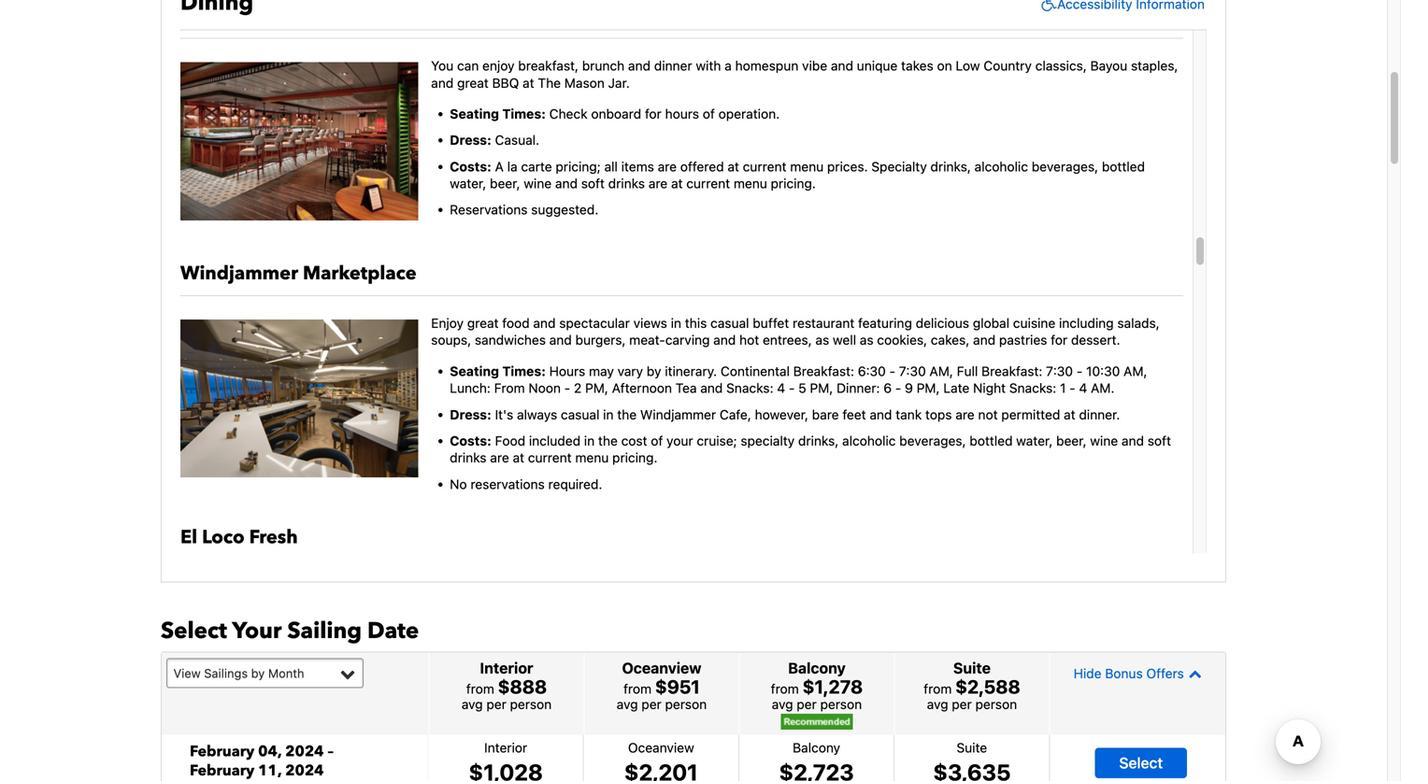 Task type: vqa. For each thing, say whether or not it's contained in the screenshot.
also
no



Task type: locate. For each thing, give the bounding box(es) containing it.
person for $888
[[510, 697, 552, 712]]

0 horizontal spatial menu
[[575, 450, 609, 466]]

select down 'hide bonus offers' link
[[1120, 754, 1163, 772]]

menu inside the food included in the cost of your cruise; specialty drinks, alcoholic beverages, bottled water, beer, wine and soft drinks are at current menu pricing.
[[575, 450, 609, 466]]

delicious
[[916, 316, 970, 331]]

great
[[457, 75, 489, 90], [467, 316, 499, 331]]

always
[[517, 407, 557, 422]]

1 vertical spatial oceanview
[[628, 740, 694, 756]]

current down operation.
[[743, 159, 787, 174]]

1 seating from the top
[[450, 106, 499, 122]]

breakfast: up 5
[[794, 364, 855, 379]]

0 horizontal spatial beverages,
[[900, 433, 966, 449]]

4 left 5
[[777, 381, 786, 396]]

wine down dinner.
[[1090, 433, 1118, 449]]

in right the included
[[584, 433, 595, 449]]

hide bonus offers link
[[1055, 658, 1221, 690]]

4
[[777, 381, 786, 396], [1079, 381, 1088, 396]]

are
[[658, 159, 677, 174], [649, 176, 668, 191], [956, 407, 975, 422], [490, 450, 509, 466]]

balcony inside 'balcony from $1,278 avg per person'
[[788, 659, 846, 677]]

2 vertical spatial current
[[528, 450, 572, 466]]

current down the included
[[528, 450, 572, 466]]

as
[[816, 333, 830, 348], [860, 333, 874, 348]]

1 dress: from the top
[[450, 132, 492, 148]]

for inside enjoy great food and spectacular views in this casual buffet restaurant featuring delicious global cuisine including salads, soups, sandwiches and burgers, meat-carving and hot entrees, as well as cookies, cakes, and pastries for dessert.
[[1051, 333, 1068, 348]]

0 vertical spatial wine
[[524, 176, 552, 191]]

0 vertical spatial in
[[671, 316, 682, 331]]

menu left the prices.
[[790, 159, 824, 174]]

1 times: from the top
[[502, 106, 546, 122]]

1 costs: from the top
[[450, 159, 492, 174]]

cost
[[621, 433, 647, 449]]

am.
[[1091, 381, 1115, 396]]

0 vertical spatial balcony
[[788, 659, 846, 677]]

0 vertical spatial drinks,
[[931, 159, 971, 174]]

as right well
[[860, 333, 874, 348]]

homespun
[[735, 58, 799, 73]]

drinks, down bare
[[798, 433, 839, 449]]

1 horizontal spatial bottled
[[1102, 159, 1145, 174]]

1 vertical spatial soft
[[1148, 433, 1171, 449]]

pricing. down cost
[[613, 450, 658, 466]]

person inside the interior from $888 avg per person
[[510, 697, 552, 712]]

0 horizontal spatial bottled
[[970, 433, 1013, 449]]

bottled inside the food included in the cost of your cruise; specialty drinks, alcoholic beverages, bottled water, beer, wine and soft drinks are at current menu pricing.
[[970, 433, 1013, 449]]

1 horizontal spatial snacks:
[[1010, 381, 1057, 396]]

04,
[[258, 742, 282, 762]]

1 vertical spatial of
[[651, 433, 663, 449]]

0 vertical spatial bottled
[[1102, 159, 1145, 174]]

from left $888
[[466, 681, 494, 697]]

0 vertical spatial great
[[457, 75, 489, 90]]

at down 1 in the right of the page
[[1064, 407, 1076, 422]]

great down can
[[457, 75, 489, 90]]

food
[[495, 433, 526, 449]]

interior from $888 avg per person
[[462, 659, 552, 712]]

reservations
[[450, 202, 528, 218]]

hide bonus offers
[[1074, 666, 1184, 681]]

restaurant
[[793, 316, 855, 331]]

1 vertical spatial suite
[[957, 740, 988, 756]]

cookies,
[[877, 333, 928, 348]]

by inside 'hours may vary by itinerary. continental breakfast: 6:30 - 7:30 am, full breakfast: 7:30 - 10:30 am, lunch: from noon - 2 pm, afternoon tea and snacks: 4 - 5 pm, dinner: 6 - 9 pm, late night snacks: 1 - 4 am.'
[[647, 364, 661, 379]]

pm, right 9 at right
[[917, 381, 940, 396]]

1 horizontal spatial 4
[[1079, 381, 1088, 396]]

person inside oceanview from $951 avg per person
[[665, 697, 707, 712]]

costs: for drinks
[[450, 433, 492, 449]]

la
[[507, 159, 518, 174]]

4 from from the left
[[924, 681, 952, 697]]

at down offered
[[671, 176, 683, 191]]

0 horizontal spatial snacks:
[[727, 381, 774, 396]]

pm,
[[585, 381, 609, 396], [810, 381, 833, 396], [917, 381, 940, 396]]

avg up recommended image
[[772, 697, 793, 712]]

1 avg from the left
[[462, 697, 483, 712]]

soft
[[581, 176, 605, 191], [1148, 433, 1171, 449]]

1 breakfast: from the left
[[794, 364, 855, 379]]

menu up required.
[[575, 450, 609, 466]]

the left cost
[[598, 433, 618, 449]]

1 horizontal spatial 7:30
[[1046, 364, 1073, 379]]

1 horizontal spatial casual
[[711, 316, 749, 331]]

2 vertical spatial menu
[[575, 450, 609, 466]]

are left "not"
[[956, 407, 975, 422]]

person for $2,588
[[976, 697, 1017, 712]]

seating times:
[[450, 364, 546, 379]]

per inside oceanview from $951 avg per person
[[642, 697, 662, 712]]

2
[[574, 381, 582, 396]]

bayou
[[1091, 58, 1128, 73]]

costs: left a
[[450, 159, 492, 174]]

3 from from the left
[[771, 681, 799, 697]]

1 person from the left
[[510, 697, 552, 712]]

dress: down "lunch:"
[[450, 407, 492, 422]]

in left this
[[671, 316, 682, 331]]

1 vertical spatial great
[[467, 316, 499, 331]]

casual.
[[495, 132, 540, 148]]

select up 'view'
[[161, 616, 227, 647]]

0 horizontal spatial wine
[[524, 176, 552, 191]]

2 snacks: from the left
[[1010, 381, 1057, 396]]

drinks
[[608, 176, 645, 191], [450, 450, 487, 466]]

person for $1,278
[[821, 697, 862, 712]]

0 horizontal spatial for
[[645, 106, 662, 122]]

featuring
[[858, 316, 912, 331]]

7:30 up 1 in the right of the page
[[1046, 364, 1073, 379]]

1 vertical spatial select
[[1120, 754, 1163, 772]]

for down cuisine
[[1051, 333, 1068, 348]]

snacks: down the continental
[[727, 381, 774, 396]]

avg for $2,588
[[927, 697, 949, 712]]

1 horizontal spatial drinks,
[[931, 159, 971, 174]]

1 horizontal spatial pricing.
[[771, 176, 816, 191]]

1 per from the left
[[487, 697, 507, 712]]

times: up casual.
[[502, 106, 546, 122]]

as down "restaurant"
[[816, 333, 830, 348]]

2 am, from the left
[[1124, 364, 1148, 379]]

4 avg from the left
[[927, 697, 949, 712]]

from left $951
[[624, 681, 652, 697]]

2 avg from the left
[[617, 697, 638, 712]]

2 breakfast: from the left
[[982, 364, 1043, 379]]

dress: left casual.
[[450, 132, 492, 148]]

pastries
[[999, 333, 1048, 348]]

2 person from the left
[[665, 697, 707, 712]]

2 times: from the top
[[502, 364, 546, 379]]

in inside the food included in the cost of your cruise; specialty drinks, alcoholic beverages, bottled water, beer, wine and soft drinks are at current menu pricing.
[[584, 433, 595, 449]]

1 vertical spatial water,
[[1017, 433, 1053, 449]]

alcoholic inside the food included in the cost of your cruise; specialty drinks, alcoholic beverages, bottled water, beer, wine and soft drinks are at current menu pricing.
[[842, 433, 896, 449]]

1 vertical spatial beverages,
[[900, 433, 966, 449]]

avg inside 'balcony from $1,278 avg per person'
[[772, 697, 793, 712]]

prices.
[[827, 159, 868, 174]]

1 horizontal spatial beer,
[[1057, 433, 1087, 449]]

suggested.
[[531, 202, 599, 218]]

and inside the food included in the cost of your cruise; specialty drinks, alcoholic beverages, bottled water, beer, wine and soft drinks are at current menu pricing.
[[1122, 433, 1144, 449]]

1 vertical spatial dress:
[[450, 407, 492, 422]]

avg for $888
[[462, 697, 483, 712]]

0 horizontal spatial casual
[[561, 407, 600, 422]]

recommended image
[[781, 714, 853, 730]]

0 vertical spatial drinks
[[608, 176, 645, 191]]

2 from from the left
[[624, 681, 652, 697]]

from for $2,588
[[924, 681, 952, 697]]

1 from from the left
[[466, 681, 494, 697]]

0 vertical spatial casual
[[711, 316, 749, 331]]

enjoy great food and spectacular views in this casual buffet restaurant featuring delicious global cuisine including salads, soups, sandwiches and burgers, meat-carving and hot entrees, as well as cookies, cakes, and pastries for dessert.
[[431, 316, 1160, 348]]

2 seating from the top
[[450, 364, 499, 379]]

1 horizontal spatial in
[[603, 407, 614, 422]]

1 vertical spatial alcoholic
[[842, 433, 896, 449]]

late
[[944, 381, 970, 396]]

menu down operation.
[[734, 176, 767, 191]]

wine
[[524, 176, 552, 191], [1090, 433, 1118, 449]]

0 vertical spatial dress:
[[450, 132, 492, 148]]

a la carte pricing; all items are offered at current menu prices. specialty drinks, alcoholic beverages, bottled water, beer, wine and soft drinks are at current menu pricing.
[[450, 159, 1145, 191]]

beverages, inside the food included in the cost of your cruise; specialty drinks, alcoholic beverages, bottled water, beer, wine and soft drinks are at current menu pricing.
[[900, 433, 966, 449]]

$951
[[655, 676, 700, 698]]

0 vertical spatial by
[[647, 364, 661, 379]]

0 horizontal spatial drinks
[[450, 450, 487, 466]]

balcony for balcony
[[793, 740, 841, 756]]

of right cost
[[651, 433, 663, 449]]

1 horizontal spatial windjammer
[[640, 407, 716, 422]]

2 horizontal spatial in
[[671, 316, 682, 331]]

per for $888
[[487, 697, 507, 712]]

- right 1 in the right of the page
[[1070, 381, 1076, 396]]

chevron up image
[[1184, 667, 1202, 680]]

1 horizontal spatial pm,
[[810, 381, 833, 396]]

avg left the $2,588
[[927, 697, 949, 712]]

1 vertical spatial drinks,
[[798, 433, 839, 449]]

1 vertical spatial balcony
[[793, 740, 841, 756]]

and inside a la carte pricing; all items are offered at current menu prices. specialty drinks, alcoholic beverages, bottled water, beer, wine and soft drinks are at current menu pricing.
[[555, 176, 578, 191]]

in
[[671, 316, 682, 331], [603, 407, 614, 422], [584, 433, 595, 449]]

tea
[[676, 381, 697, 396]]

at left the
[[523, 75, 534, 90]]

of right hours at the top left
[[703, 106, 715, 122]]

avg inside oceanview from $951 avg per person
[[617, 697, 638, 712]]

select link
[[1095, 748, 1188, 779]]

wine down carte at the left of the page
[[524, 176, 552, 191]]

per inside 'balcony from $1,278 avg per person'
[[797, 697, 817, 712]]

from inside the interior from $888 avg per person
[[466, 681, 494, 697]]

1 horizontal spatial drinks
[[608, 176, 645, 191]]

0 horizontal spatial breakfast:
[[794, 364, 855, 379]]

oceanview
[[622, 659, 702, 677], [628, 740, 694, 756]]

1 vertical spatial seating
[[450, 364, 499, 379]]

hide
[[1074, 666, 1102, 681]]

interior inside the interior from $888 avg per person
[[480, 659, 534, 677]]

0 horizontal spatial windjammer
[[180, 261, 298, 287]]

the up cost
[[617, 407, 637, 422]]

feet
[[843, 407, 866, 422]]

it's
[[495, 407, 514, 422]]

great inside enjoy great food and spectacular views in this casual buffet restaurant featuring delicious global cuisine including salads, soups, sandwiches and burgers, meat-carving and hot entrees, as well as cookies, cakes, and pastries for dessert.
[[467, 316, 499, 331]]

pm, right 5
[[810, 381, 833, 396]]

water, up reservations
[[450, 176, 486, 191]]

per inside the interior from $888 avg per person
[[487, 697, 507, 712]]

from up recommended image
[[771, 681, 799, 697]]

select for select
[[1120, 754, 1163, 772]]

great up sandwiches
[[467, 316, 499, 331]]

1 horizontal spatial water,
[[1017, 433, 1053, 449]]

meat-
[[629, 333, 666, 348]]

are down items
[[649, 176, 668, 191]]

oceanview inside oceanview from $951 avg per person
[[622, 659, 702, 677]]

oceanview for oceanview from $951 avg per person
[[622, 659, 702, 677]]

hours may vary by itinerary. continental breakfast: 6:30 - 7:30 am, full breakfast: 7:30 - 10:30 am, lunch: from noon - 2 pm, afternoon tea and snacks: 4 - 5 pm, dinner: 6 - 9 pm, late night snacks: 1 - 4 am.
[[450, 364, 1148, 396]]

reservations
[[471, 477, 545, 492]]

1 vertical spatial menu
[[734, 176, 767, 191]]

casual down 2
[[561, 407, 600, 422]]

items
[[621, 159, 654, 174]]

are inside the food included in the cost of your cruise; specialty drinks, alcoholic beverages, bottled water, beer, wine and soft drinks are at current menu pricing.
[[490, 450, 509, 466]]

vibe
[[802, 58, 828, 73]]

casual
[[711, 316, 749, 331], [561, 407, 600, 422]]

pricing.
[[771, 176, 816, 191], [613, 450, 658, 466]]

enjoy
[[431, 316, 464, 331]]

2 per from the left
[[642, 697, 662, 712]]

0 vertical spatial for
[[645, 106, 662, 122]]

views
[[634, 316, 667, 331]]

by left 'month'
[[251, 666, 265, 680]]

for left hours at the top left
[[645, 106, 662, 122]]

0 vertical spatial select
[[161, 616, 227, 647]]

breakfast: up night
[[982, 364, 1043, 379]]

- up 6
[[890, 364, 896, 379]]

0 vertical spatial alcoholic
[[975, 159, 1028, 174]]

9
[[905, 381, 913, 396]]

pricing. down operation.
[[771, 176, 816, 191]]

0 vertical spatial times:
[[502, 106, 546, 122]]

drinks, right specialty
[[931, 159, 971, 174]]

0 horizontal spatial as
[[816, 333, 830, 348]]

0 vertical spatial current
[[743, 159, 787, 174]]

breakfast:
[[794, 364, 855, 379], [982, 364, 1043, 379]]

2 vertical spatial in
[[584, 433, 595, 449]]

costs: left the food
[[450, 433, 492, 449]]

balcony for balcony from $1,278 avg per person
[[788, 659, 846, 677]]

7:30 up 9 at right
[[899, 364, 926, 379]]

0 horizontal spatial beer,
[[490, 176, 520, 191]]

- left 10:30
[[1077, 364, 1083, 379]]

1 horizontal spatial breakfast:
[[982, 364, 1043, 379]]

1 vertical spatial interior
[[484, 740, 527, 756]]

cuisine
[[1013, 316, 1056, 331]]

seating up dress: casual.
[[450, 106, 499, 122]]

avg
[[462, 697, 483, 712], [617, 697, 638, 712], [772, 697, 793, 712], [927, 697, 949, 712]]

1 vertical spatial for
[[1051, 333, 1068, 348]]

am, up late
[[930, 364, 954, 379]]

alcoholic inside a la carte pricing; all items are offered at current menu prices. specialty drinks, alcoholic beverages, bottled water, beer, wine and soft drinks are at current menu pricing.
[[975, 159, 1028, 174]]

offers
[[1147, 666, 1184, 681]]

suite for suite
[[957, 740, 988, 756]]

by up afternoon
[[647, 364, 661, 379]]

0 horizontal spatial select
[[161, 616, 227, 647]]

mason
[[565, 75, 605, 90]]

tank
[[896, 407, 922, 422]]

2 costs: from the top
[[450, 433, 492, 449]]

are down the food
[[490, 450, 509, 466]]

$1,278
[[803, 676, 863, 698]]

1 vertical spatial current
[[687, 176, 730, 191]]

beer, inside a la carte pricing; all items are offered at current menu prices. specialty drinks, alcoholic beverages, bottled water, beer, wine and soft drinks are at current menu pricing.
[[490, 176, 520, 191]]

casual up "hot"
[[711, 316, 749, 331]]

balcony up recommended image
[[788, 659, 846, 677]]

1 horizontal spatial beverages,
[[1032, 159, 1099, 174]]

1 vertical spatial pricing.
[[613, 450, 658, 466]]

beer, down dinner.
[[1057, 433, 1087, 449]]

1 vertical spatial bottled
[[970, 433, 1013, 449]]

from inside suite from $2,588 avg per person
[[924, 681, 952, 697]]

1 horizontal spatial of
[[703, 106, 715, 122]]

water, inside the food included in the cost of your cruise; specialty drinks, alcoholic beverages, bottled water, beer, wine and soft drinks are at current menu pricing.
[[1017, 433, 1053, 449]]

you can enjoy breakfast, brunch and dinner with a homespun vibe and unique takes on low country classics, bayou staples, and great bbq at the mason jar.
[[431, 58, 1179, 90]]

4 per from the left
[[952, 697, 972, 712]]

0 vertical spatial oceanview
[[622, 659, 702, 677]]

am, right 10:30
[[1124, 364, 1148, 379]]

- right 6
[[896, 381, 902, 396]]

at
[[523, 75, 534, 90], [728, 159, 739, 174], [671, 176, 683, 191], [1064, 407, 1076, 422], [513, 450, 525, 466]]

2 dress: from the top
[[450, 407, 492, 422]]

drinks up no
[[450, 450, 487, 466]]

current down offered
[[687, 176, 730, 191]]

0 horizontal spatial in
[[584, 433, 595, 449]]

per inside suite from $2,588 avg per person
[[952, 697, 972, 712]]

0 horizontal spatial water,
[[450, 176, 486, 191]]

balcony down recommended image
[[793, 740, 841, 756]]

hours
[[665, 106, 699, 122]]

0 vertical spatial interior
[[480, 659, 534, 677]]

pm, down may
[[585, 381, 609, 396]]

person inside suite from $2,588 avg per person
[[976, 697, 1017, 712]]

0 horizontal spatial alcoholic
[[842, 433, 896, 449]]

the inside the food included in the cost of your cruise; specialty drinks, alcoholic beverages, bottled water, beer, wine and soft drinks are at current menu pricing.
[[598, 433, 618, 449]]

from inside oceanview from $951 avg per person
[[624, 681, 652, 697]]

however,
[[755, 407, 809, 422]]

beer, down a
[[490, 176, 520, 191]]

casual inside enjoy great food and spectacular views in this casual buffet restaurant featuring delicious global cuisine including salads, soups, sandwiches and burgers, meat-carving and hot entrees, as well as cookies, cakes, and pastries for dessert.
[[711, 316, 749, 331]]

0 horizontal spatial soft
[[581, 176, 605, 191]]

times: up from
[[502, 364, 546, 379]]

0 horizontal spatial drinks,
[[798, 433, 839, 449]]

reservations suggested.
[[450, 202, 599, 218]]

0 vertical spatial costs:
[[450, 159, 492, 174]]

0 vertical spatial water,
[[450, 176, 486, 191]]

avg inside suite from $2,588 avg per person
[[927, 697, 949, 712]]

1 vertical spatial costs:
[[450, 433, 492, 449]]

0 horizontal spatial current
[[528, 450, 572, 466]]

takes
[[901, 58, 934, 73]]

3 avg from the left
[[772, 697, 793, 712]]

water, down permitted
[[1017, 433, 1053, 449]]

7:30
[[899, 364, 926, 379], [1046, 364, 1073, 379]]

1 horizontal spatial select
[[1120, 754, 1163, 772]]

0 vertical spatial soft
[[581, 176, 605, 191]]

times: for seating times: check onboard for hours of operation.
[[502, 106, 546, 122]]

at down the food
[[513, 450, 525, 466]]

2 horizontal spatial pm,
[[917, 381, 940, 396]]

1 7:30 from the left
[[899, 364, 926, 379]]

person inside 'balcony from $1,278 avg per person'
[[821, 697, 862, 712]]

0 horizontal spatial 7:30
[[899, 364, 926, 379]]

3 per from the left
[[797, 697, 817, 712]]

0 vertical spatial beverages,
[[1032, 159, 1099, 174]]

beverages, inside a la carte pricing; all items are offered at current menu prices. specialty drinks, alcoholic beverages, bottled water, beer, wine and soft drinks are at current menu pricing.
[[1032, 159, 1099, 174]]

1 horizontal spatial alcoholic
[[975, 159, 1028, 174]]

from for $888
[[466, 681, 494, 697]]

1 vertical spatial beer,
[[1057, 433, 1087, 449]]

0 vertical spatial pricing.
[[771, 176, 816, 191]]

operation.
[[719, 106, 780, 122]]

4 left am.
[[1079, 381, 1088, 396]]

offered
[[681, 159, 724, 174]]

pricing. inside the food included in the cost of your cruise; specialty drinks, alcoholic beverages, bottled water, beer, wine and soft drinks are at current menu pricing.
[[613, 450, 658, 466]]

0 horizontal spatial by
[[251, 666, 265, 680]]

dress: it's always casual in the windjammer cafe, however, bare feet and tank tops are not permitted at dinner.
[[450, 407, 1120, 422]]

3 person from the left
[[821, 697, 862, 712]]

oceanview for oceanview
[[628, 740, 694, 756]]

snacks:
[[727, 381, 774, 396], [1010, 381, 1057, 396]]

in down afternoon
[[603, 407, 614, 422]]

0 horizontal spatial pricing.
[[613, 450, 658, 466]]

0 horizontal spatial pm,
[[585, 381, 609, 396]]

from left the $2,588
[[924, 681, 952, 697]]

avg left $951
[[617, 697, 638, 712]]

1 horizontal spatial for
[[1051, 333, 1068, 348]]

$888
[[498, 676, 547, 698]]

drinks down items
[[608, 176, 645, 191]]

cakes,
[[931, 333, 970, 348]]

seating up "lunch:"
[[450, 364, 499, 379]]

this
[[685, 316, 707, 331]]

select
[[161, 616, 227, 647], [1120, 754, 1163, 772]]

suite inside suite from $2,588 avg per person
[[954, 659, 991, 677]]

4 person from the left
[[976, 697, 1017, 712]]

avg inside the interior from $888 avg per person
[[462, 697, 483, 712]]

from inside 'balcony from $1,278 avg per person'
[[771, 681, 799, 697]]

avg left $888
[[462, 697, 483, 712]]

snacks: up permitted
[[1010, 381, 1057, 396]]

bbq
[[492, 75, 519, 90]]

1 horizontal spatial by
[[647, 364, 661, 379]]

1 horizontal spatial wine
[[1090, 433, 1118, 449]]

0 horizontal spatial am,
[[930, 364, 954, 379]]



Task type: describe. For each thing, give the bounding box(es) containing it.
unique
[[857, 58, 898, 73]]

3 pm, from the left
[[917, 381, 940, 396]]

current inside the food included in the cost of your cruise; specialty drinks, alcoholic beverages, bottled water, beer, wine and soft drinks are at current menu pricing.
[[528, 450, 572, 466]]

drinks inside a la carte pricing; all items are offered at current menu prices. specialty drinks, alcoholic beverages, bottled water, beer, wine and soft drinks are at current menu pricing.
[[608, 176, 645, 191]]

2 pm, from the left
[[810, 381, 833, 396]]

soups,
[[431, 333, 471, 348]]

buffet
[[753, 316, 789, 331]]

select your sailing date
[[161, 616, 419, 647]]

suite from $2,588 avg per person
[[924, 659, 1021, 712]]

spectacular
[[559, 316, 630, 331]]

$2,588
[[956, 676, 1021, 698]]

5
[[799, 381, 807, 396]]

entrees,
[[763, 333, 812, 348]]

beer, inside the food included in the cost of your cruise; specialty drinks, alcoholic beverages, bottled water, beer, wine and soft drinks are at current menu pricing.
[[1057, 433, 1087, 449]]

not
[[978, 407, 998, 422]]

sailings
[[204, 666, 248, 680]]

salads,
[[1118, 316, 1160, 331]]

vary
[[618, 364, 643, 379]]

specialty
[[872, 159, 927, 174]]

wine inside a la carte pricing; all items are offered at current menu prices. specialty drinks, alcoholic beverages, bottled water, beer, wine and soft drinks are at current menu pricing.
[[524, 176, 552, 191]]

seating for seating times: check onboard for hours of operation.
[[450, 106, 499, 122]]

person for $951
[[665, 697, 707, 712]]

view
[[173, 666, 201, 680]]

great inside you can enjoy breakfast, brunch and dinner with a homespun vibe and unique takes on low country classics, bayou staples, and great bbq at the mason jar.
[[457, 75, 489, 90]]

at inside the food included in the cost of your cruise; specialty drinks, alcoholic beverages, bottled water, beer, wine and soft drinks are at current menu pricing.
[[513, 450, 525, 466]]

february
[[190, 742, 254, 762]]

seating for seating times:
[[450, 364, 499, 379]]

cafe,
[[720, 407, 752, 422]]

water, inside a la carte pricing; all items are offered at current menu prices. specialty drinks, alcoholic beverages, bottled water, beer, wine and soft drinks are at current menu pricing.
[[450, 176, 486, 191]]

drinks, inside a la carte pricing; all items are offered at current menu prices. specialty drinks, alcoholic beverages, bottled water, beer, wine and soft drinks are at current menu pricing.
[[931, 159, 971, 174]]

dress: for dress: it's always casual in the windjammer cafe, however, bare feet and tank tops are not permitted at dinner.
[[450, 407, 492, 422]]

from for $951
[[624, 681, 652, 697]]

bare
[[812, 407, 839, 422]]

staples,
[[1131, 58, 1179, 73]]

from for $1,278
[[771, 681, 799, 697]]

food
[[502, 316, 530, 331]]

hours
[[549, 364, 586, 379]]

included
[[529, 433, 581, 449]]

required.
[[548, 477, 603, 492]]

2 7:30 from the left
[[1046, 364, 1073, 379]]

pricing;
[[556, 159, 601, 174]]

all
[[604, 159, 618, 174]]

1 snacks: from the left
[[727, 381, 774, 396]]

costs: for beer,
[[450, 159, 492, 174]]

per for $2,588
[[952, 697, 972, 712]]

and inside 'hours may vary by itinerary. continental breakfast: 6:30 - 7:30 am, full breakfast: 7:30 - 10:30 am, lunch: from noon - 2 pm, afternoon tea and snacks: 4 - 5 pm, dinner: 6 - 9 pm, late night snacks: 1 - 4 am.'
[[701, 381, 723, 396]]

your
[[232, 616, 282, 647]]

carving
[[666, 333, 710, 348]]

per for $1,278
[[797, 697, 817, 712]]

date
[[367, 616, 419, 647]]

dessert.
[[1071, 333, 1121, 348]]

1 horizontal spatial current
[[687, 176, 730, 191]]

dinner
[[654, 58, 693, 73]]

1 vertical spatial by
[[251, 666, 265, 680]]

el loco fresh
[[180, 525, 298, 551]]

2 horizontal spatial menu
[[790, 159, 824, 174]]

windjammer marketplace
[[180, 261, 417, 287]]

tops
[[926, 407, 952, 422]]

afternoon
[[612, 381, 672, 396]]

1 as from the left
[[816, 333, 830, 348]]

may
[[589, 364, 614, 379]]

well
[[833, 333, 857, 348]]

1 am, from the left
[[930, 364, 954, 379]]

classics,
[[1036, 58, 1087, 73]]

1 vertical spatial windjammer
[[640, 407, 716, 422]]

carte
[[521, 159, 552, 174]]

noon
[[529, 381, 561, 396]]

oceanview from $951 avg per person
[[617, 659, 707, 712]]

1
[[1060, 381, 1066, 396]]

view sailings by month link
[[166, 659, 364, 689]]

suite for suite from $2,588 avg per person
[[954, 659, 991, 677]]

1 horizontal spatial menu
[[734, 176, 767, 191]]

a
[[495, 159, 504, 174]]

pricing. inside a la carte pricing; all items are offered at current menu prices. specialty drinks, alcoholic beverages, bottled water, beer, wine and soft drinks are at current menu pricing.
[[771, 176, 816, 191]]

dress: casual.
[[450, 132, 540, 148]]

of inside the food included in the cost of your cruise; specialty drinks, alcoholic beverages, bottled water, beer, wine and soft drinks are at current menu pricing.
[[651, 433, 663, 449]]

drinks inside the food included in the cost of your cruise; specialty drinks, alcoholic beverages, bottled water, beer, wine and soft drinks are at current menu pricing.
[[450, 450, 487, 466]]

cruise;
[[697, 433, 737, 449]]

with
[[696, 58, 721, 73]]

2 horizontal spatial current
[[743, 159, 787, 174]]

marketplace
[[303, 261, 417, 287]]

dress: for dress: casual.
[[450, 132, 492, 148]]

lunch:
[[450, 381, 491, 396]]

wine inside the food included in the cost of your cruise; specialty drinks, alcoholic beverages, bottled water, beer, wine and soft drinks are at current menu pricing.
[[1090, 433, 1118, 449]]

seating times: check onboard for hours of operation.
[[450, 106, 780, 122]]

1 vertical spatial casual
[[561, 407, 600, 422]]

are right items
[[658, 159, 677, 174]]

per for $951
[[642, 697, 662, 712]]

loco
[[202, 525, 245, 551]]

- left 2
[[564, 381, 571, 396]]

- left 5
[[789, 381, 795, 396]]

0 vertical spatial the
[[617, 407, 637, 422]]

1 pm, from the left
[[585, 381, 609, 396]]

breakfast,
[[518, 58, 579, 73]]

2 4 from the left
[[1079, 381, 1088, 396]]

avg for $951
[[617, 697, 638, 712]]

2 as from the left
[[860, 333, 874, 348]]

permitted
[[1002, 407, 1061, 422]]

view sailings by month
[[173, 666, 304, 680]]

avg for $1,278
[[772, 697, 793, 712]]

wheelchair image
[[1037, 0, 1058, 13]]

in inside enjoy great food and spectacular views in this casual buffet restaurant featuring delicious global cuisine including salads, soups, sandwiches and burgers, meat-carving and hot entrees, as well as cookies, cakes, and pastries for dessert.
[[671, 316, 682, 331]]

no reservations required.
[[450, 477, 603, 492]]

soft inside a la carte pricing; all items are offered at current menu prices. specialty drinks, alcoholic beverages, bottled water, beer, wine and soft drinks are at current menu pricing.
[[581, 176, 605, 191]]

at right offered
[[728, 159, 739, 174]]

times: for seating times:
[[502, 364, 546, 379]]

dinner.
[[1079, 407, 1120, 422]]

a
[[725, 58, 732, 73]]

1 4 from the left
[[777, 381, 786, 396]]

check
[[549, 106, 588, 122]]

balcony from $1,278 avg per person
[[771, 659, 863, 712]]

el
[[180, 525, 197, 551]]

on
[[937, 58, 952, 73]]

including
[[1059, 316, 1114, 331]]

at inside you can enjoy breakfast, brunch and dinner with a homespun vibe and unique takes on low country classics, bayou staples, and great bbq at the mason jar.
[[523, 75, 534, 90]]

select for select your sailing date
[[161, 616, 227, 647]]

soft inside the food included in the cost of your cruise; specialty drinks, alcoholic beverages, bottled water, beer, wine and soft drinks are at current menu pricing.
[[1148, 433, 1171, 449]]

1 vertical spatial in
[[603, 407, 614, 422]]

onboard
[[591, 106, 642, 122]]

you
[[431, 58, 454, 73]]

interior for interior from $888 avg per person
[[480, 659, 534, 677]]

bonus
[[1105, 666, 1143, 681]]

fresh
[[249, 525, 298, 551]]

10:30
[[1087, 364, 1120, 379]]

dinner:
[[837, 381, 880, 396]]

from
[[494, 381, 525, 396]]

interior for interior
[[484, 740, 527, 756]]

drinks, inside the food included in the cost of your cruise; specialty drinks, alcoholic beverages, bottled water, beer, wine and soft drinks are at current menu pricing.
[[798, 433, 839, 449]]

country
[[984, 58, 1032, 73]]

–
[[328, 742, 334, 762]]

food included in the cost of your cruise; specialty drinks, alcoholic beverages, bottled water, beer, wine and soft drinks are at current menu pricing.
[[450, 433, 1171, 466]]

your
[[667, 433, 693, 449]]

bottled inside a la carte pricing; all items are offered at current menu prices. specialty drinks, alcoholic beverages, bottled water, beer, wine and soft drinks are at current menu pricing.
[[1102, 159, 1145, 174]]

0 vertical spatial windjammer
[[180, 261, 298, 287]]



